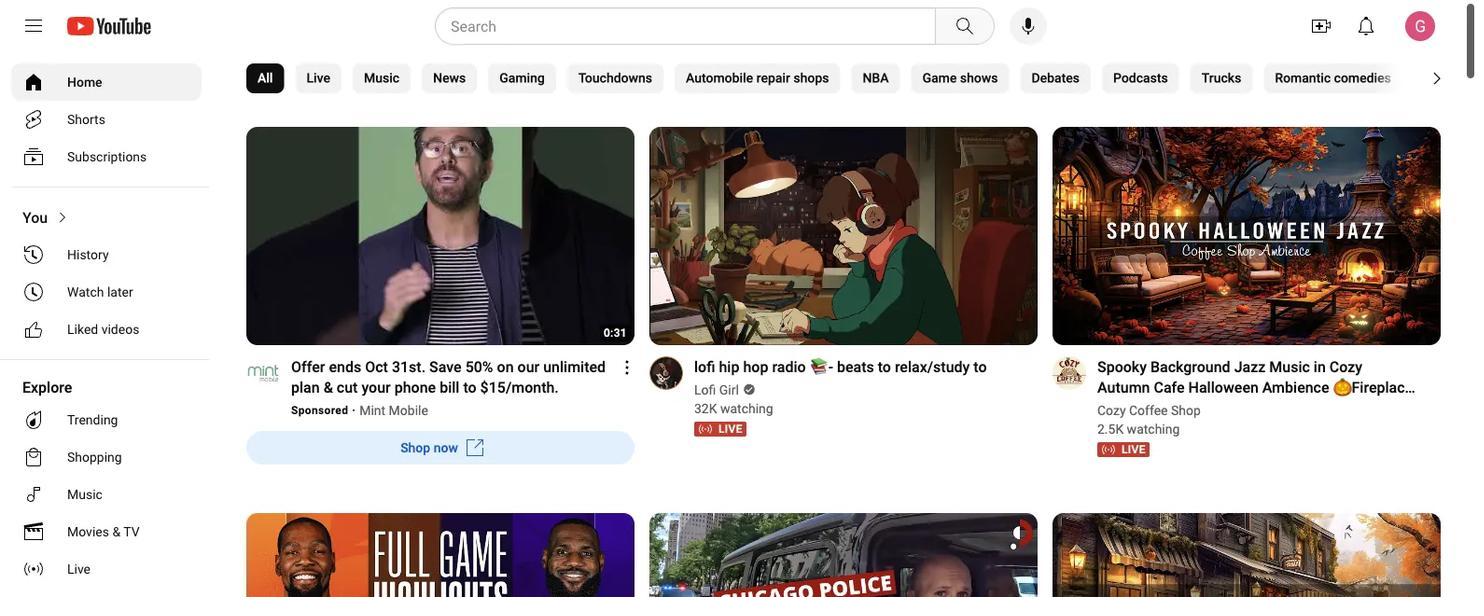 Task type: vqa. For each thing, say whether or not it's contained in the screenshot.
Automobile
yes



Task type: locate. For each thing, give the bounding box(es) containing it.
2.5k
[[1097, 421, 1124, 437]]

50%
[[465, 358, 493, 376]]

cozy coffee shop image
[[1053, 356, 1086, 390]]

animated
[[1425, 70, 1478, 86]]

live status down 2.5k
[[1097, 442, 1149, 457]]

0 horizontal spatial live status
[[694, 422, 746, 437]]

liked videos link
[[11, 311, 202, 348], [11, 311, 202, 348]]

cozy up "🎃"
[[1330, 358, 1362, 376]]

watch later
[[67, 284, 133, 300]]

romantic
[[1275, 70, 1331, 86]]

repair
[[756, 70, 790, 86]]

oct
[[365, 358, 388, 376]]

coffee
[[1129, 403, 1168, 418]]

32k watching
[[694, 401, 773, 416]]

None search field
[[401, 7, 998, 45]]

cozy inside spooky background jazz music in cozy autumn cafe halloween ambience 🎃 fireplace sounds to sleeping
[[1330, 358, 1362, 376]]

&
[[323, 378, 333, 396], [112, 524, 120, 539]]

your
[[362, 378, 391, 396]]

1 vertical spatial music
[[1269, 358, 1310, 376]]

cut
[[337, 378, 358, 396]]

music up movies
[[67, 487, 103, 502]]

0 horizontal spatial cozy
[[1097, 403, 1126, 418]]

0 vertical spatial live status
[[694, 422, 746, 437]]

live for spooky background jazz music in cozy autumn cafe halloween ambience 🎃 fireplace sounds to sleeping
[[1122, 443, 1146, 456]]

-
[[828, 358, 833, 376]]

Shop now text field
[[400, 440, 458, 455]]

music left news
[[364, 70, 400, 86]]

cozy up 2.5k
[[1097, 403, 1126, 418]]

1 horizontal spatial &
[[323, 378, 333, 396]]

watching inside "cozy coffee shop 2.5k watching"
[[1127, 421, 1180, 437]]

home link
[[11, 63, 202, 101], [11, 63, 202, 101]]

0 horizontal spatial live
[[718, 423, 743, 436]]

music inside tab list
[[364, 70, 400, 86]]

music up ambience
[[1269, 358, 1310, 376]]

0 vertical spatial shop
[[1171, 403, 1201, 418]]

live status
[[694, 422, 746, 437], [1097, 442, 1149, 457]]

home
[[67, 74, 102, 90]]

1 vertical spatial live status
[[1097, 442, 1149, 457]]

to right bill
[[463, 378, 476, 396]]

live right all
[[307, 70, 330, 86]]

live down movies
[[67, 561, 91, 577]]

2 vertical spatial music
[[67, 487, 103, 502]]

tv
[[123, 524, 140, 539]]

live
[[307, 70, 330, 86], [67, 561, 91, 577]]

Search text field
[[451, 14, 931, 38]]

shop inside "cozy coffee shop 2.5k watching"
[[1171, 403, 1201, 418]]

lofi girl image
[[649, 356, 683, 390]]

cozy inside "cozy coffee shop 2.5k watching"
[[1097, 403, 1126, 418]]

0:31
[[604, 327, 627, 340]]

& left cut
[[323, 378, 333, 396]]

trending
[[67, 412, 118, 427]]

go to channel: mint mobile. image
[[246, 356, 280, 390]]

shop left now
[[400, 440, 430, 455]]

you link
[[11, 199, 202, 236], [11, 199, 202, 236]]

trending link
[[11, 401, 202, 439], [11, 401, 202, 439]]

watch later link
[[11, 273, 202, 311], [11, 273, 202, 311]]

touchdowns
[[578, 70, 652, 86]]

0 horizontal spatial music
[[67, 487, 103, 502]]

0 vertical spatial watching
[[720, 401, 773, 416]]

2 horizontal spatial music
[[1269, 358, 1310, 376]]

live link
[[11, 551, 202, 588], [11, 551, 202, 588]]

1 horizontal spatial live
[[1122, 443, 1146, 456]]

spooky background jazz music in cozy autumn cafe halloween ambience 🎃 fireplace sounds to sleeping
[[1097, 358, 1413, 417]]

to
[[878, 358, 891, 376], [974, 358, 987, 376], [463, 378, 476, 396], [1151, 399, 1165, 417]]

1 horizontal spatial watching
[[1127, 421, 1180, 437]]

you
[[22, 209, 48, 226]]

podcasts
[[1113, 70, 1168, 86]]

shop now link
[[246, 431, 635, 465]]

1 horizontal spatial live
[[307, 70, 330, 86]]

0 horizontal spatial live
[[67, 561, 91, 577]]

1 vertical spatial &
[[112, 524, 120, 539]]

lofi
[[694, 358, 715, 376]]

history link
[[11, 236, 202, 273], [11, 236, 202, 273]]

history
[[67, 247, 109, 262]]

1 horizontal spatial live status
[[1097, 442, 1149, 457]]

shorts link
[[11, 101, 202, 138], [11, 101, 202, 138]]

debates
[[1032, 70, 1080, 86]]

live down 2.5k
[[1122, 443, 1146, 456]]

0 horizontal spatial shop
[[400, 440, 430, 455]]

0 vertical spatial cozy
[[1330, 358, 1362, 376]]

$15/month.
[[480, 378, 559, 396]]

to down the 'cafe' on the bottom of page
[[1151, 399, 1165, 417]]

live
[[718, 423, 743, 436], [1122, 443, 1146, 456]]

sounds
[[1097, 399, 1148, 417]]

offer
[[291, 358, 325, 376]]

1 vertical spatial shop
[[400, 440, 430, 455]]

shop
[[1171, 403, 1201, 418], [400, 440, 430, 455]]

videos
[[101, 321, 139, 337]]

shops
[[794, 70, 829, 86]]

1 vertical spatial cozy
[[1097, 403, 1126, 418]]

1 vertical spatial live
[[1122, 443, 1146, 456]]

tab list
[[246, 52, 1478, 105]]

watching down the cozy coffee shop 'link'
[[1127, 421, 1180, 437]]

offer ends oct 31st. save 50% on our unlimited plan & cut your phone bill to $15/month.
[[291, 358, 606, 396]]

fireplace
[[1352, 378, 1413, 396]]

0 vertical spatial music
[[364, 70, 400, 86]]

cafe
[[1154, 378, 1185, 396]]

later
[[107, 284, 133, 300]]

1 horizontal spatial music
[[364, 70, 400, 86]]

1 vertical spatial live
[[67, 561, 91, 577]]

shop now
[[400, 440, 458, 455]]

trucks
[[1202, 70, 1241, 86]]

0 vertical spatial &
[[323, 378, 333, 396]]

lofi hip hop radio 📚 - beats to relax/study to link
[[694, 356, 987, 377]]

live status down 32k watching
[[694, 422, 746, 437]]

gaming
[[499, 70, 545, 86]]

0 vertical spatial live
[[718, 423, 743, 436]]

phone
[[394, 378, 436, 396]]

plan
[[291, 378, 320, 396]]

watching down girl
[[720, 401, 773, 416]]

0 horizontal spatial &
[[112, 524, 120, 539]]

shopping link
[[11, 439, 202, 476], [11, 439, 202, 476]]

1 horizontal spatial cozy
[[1330, 358, 1362, 376]]

movies & tv link
[[11, 513, 202, 551], [11, 513, 202, 551]]

live down 32k watching
[[718, 423, 743, 436]]

& left tv
[[112, 524, 120, 539]]

sleeping
[[1168, 399, 1226, 417]]

bill
[[440, 378, 460, 396]]

1 vertical spatial watching
[[1127, 421, 1180, 437]]

shop down the 'cafe' on the bottom of page
[[1171, 403, 1201, 418]]

1 horizontal spatial shop
[[1171, 403, 1201, 418]]

music
[[364, 70, 400, 86], [1269, 358, 1310, 376], [67, 487, 103, 502]]

music link
[[11, 476, 202, 513], [11, 476, 202, 513]]

music inside spooky background jazz music in cozy autumn cafe halloween ambience 🎃 fireplace sounds to sleeping
[[1269, 358, 1310, 376]]



Task type: describe. For each thing, give the bounding box(es) containing it.
0:31 link
[[246, 127, 635, 348]]

live status for spooky background jazz music in cozy autumn cafe halloween ambience 🎃 fireplace sounds to sleeping
[[1097, 442, 1149, 457]]

hip
[[719, 358, 739, 376]]

comedies
[[1334, 70, 1391, 86]]

lofi
[[694, 382, 716, 397]]

lofi hip hop radio 📚 - beats to relax/study to
[[694, 358, 987, 376]]

to right beats
[[878, 358, 891, 376]]

save
[[429, 358, 462, 376]]

relax/study
[[895, 358, 970, 376]]

now
[[434, 440, 458, 455]]

girl
[[719, 382, 739, 397]]

game
[[922, 70, 957, 86]]

liked
[[67, 321, 98, 337]]

jazz
[[1234, 358, 1266, 376]]

lofi girl link
[[694, 381, 740, 399]]

to inside spooky background jazz music in cozy autumn cafe halloween ambience 🎃 fireplace sounds to sleeping
[[1151, 399, 1165, 417]]

on
[[497, 358, 514, 376]]

spooky background jazz music in cozy autumn cafe halloween ambience 🎃 fireplace sounds to sleeping by cozy coffee shop 297,215 views element
[[1097, 356, 1418, 417]]

sponsored
[[291, 404, 348, 417]]

cozy coffee shop 2.5k watching
[[1097, 403, 1201, 437]]

autumn
[[1097, 378, 1150, 396]]

watch
[[67, 284, 104, 300]]

cozy coffee shop link
[[1097, 401, 1202, 420]]

32k
[[694, 401, 717, 416]]

shows
[[960, 70, 998, 86]]

to inside offer ends oct 31st. save 50% on our unlimited plan & cut your phone bill to $15/month.
[[463, 378, 476, 396]]

📚
[[810, 358, 825, 376]]

0:31 button
[[246, 127, 635, 348]]

nba
[[863, 70, 889, 86]]

ad - offer ends oct 31st. save 50% on our unlimited plan & cut your phone bill to $15/month. - 31 seconds - don't wait. save 50% on our unlimited plan—now just $15/month. - mint mobile - play video element
[[291, 356, 612, 397]]

news
[[433, 70, 466, 86]]

🎃
[[1333, 378, 1348, 396]]

go to channel: mint mobile. element
[[359, 403, 428, 418]]

romantic comedies
[[1275, 70, 1391, 86]]

mobile
[[389, 403, 428, 418]]

liked videos
[[67, 321, 139, 337]]

movies
[[67, 524, 109, 539]]

31 seconds element
[[604, 327, 627, 340]]

ends
[[329, 358, 361, 376]]

our
[[518, 358, 540, 376]]

lofi hip hop radio 📚 - beats to relax/study to by lofi girl 288,999,216 views element
[[694, 356, 987, 377]]

radio
[[772, 358, 806, 376]]

tab list containing all
[[246, 52, 1478, 105]]

unlimited
[[543, 358, 606, 376]]

0 vertical spatial live
[[307, 70, 330, 86]]

ambience
[[1262, 378, 1329, 396]]

all
[[258, 70, 273, 86]]

movies & tv
[[67, 524, 140, 539]]

to right relax/study
[[974, 358, 987, 376]]

spooky background jazz music in cozy autumn cafe halloween ambience 🎃 fireplace sounds to sleeping link
[[1097, 356, 1418, 417]]

explore
[[22, 378, 72, 396]]

background
[[1151, 358, 1230, 376]]

31st.
[[392, 358, 426, 376]]

0 horizontal spatial watching
[[720, 401, 773, 416]]

avatar image image
[[1405, 11, 1435, 41]]

halloween
[[1188, 378, 1259, 396]]

in
[[1314, 358, 1326, 376]]

spooky
[[1097, 358, 1147, 376]]

subscriptions
[[67, 149, 147, 164]]

beats
[[837, 358, 874, 376]]

game shows
[[922, 70, 998, 86]]

shorts
[[67, 112, 105, 127]]

& inside offer ends oct 31st. save 50% on our unlimited plan & cut your phone bill to $15/month.
[[323, 378, 333, 396]]

mint mobile
[[359, 403, 428, 418]]

hop
[[743, 358, 768, 376]]

shopping
[[67, 449, 122, 465]]

live for lofi hip hop radio 📚 - beats to relax/study to
[[718, 423, 743, 436]]

live status for lofi hip hop radio 📚 - beats to relax/study to
[[694, 422, 746, 437]]

automobile repair shops
[[686, 70, 829, 86]]

mint
[[359, 403, 386, 418]]

automobile
[[686, 70, 753, 86]]

lofi girl
[[694, 382, 739, 397]]



